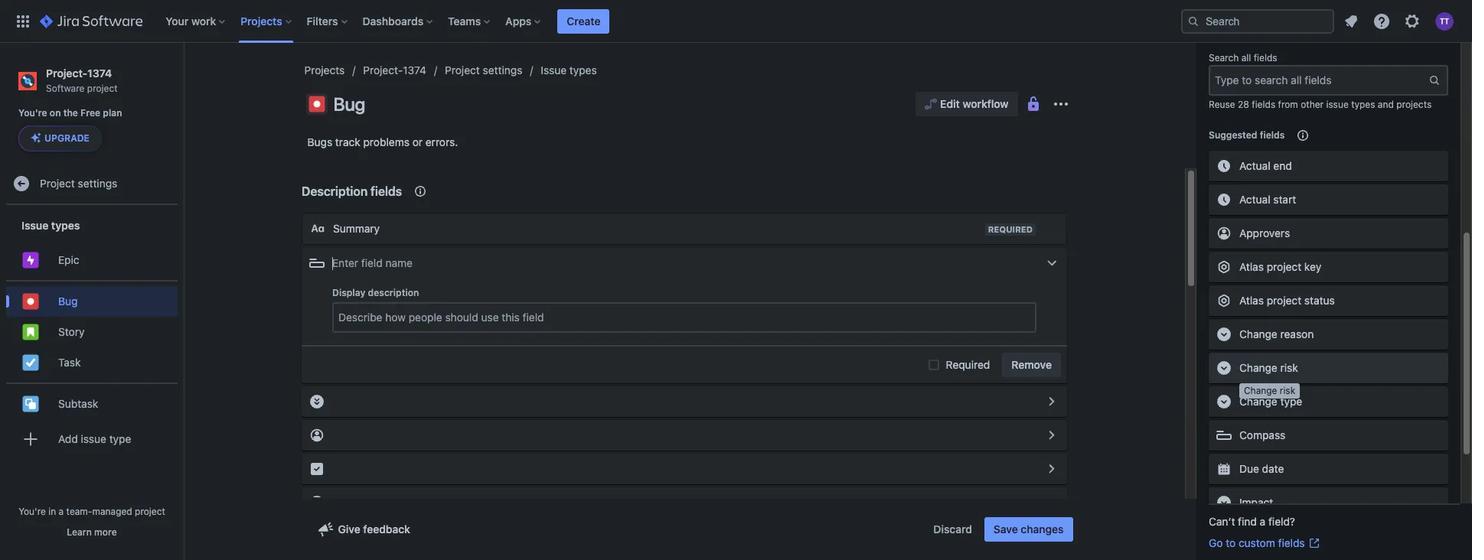 Task type: vqa. For each thing, say whether or not it's contained in the screenshot.
Enter full screen image
no



Task type: describe. For each thing, give the bounding box(es) containing it.
you're in a team-managed project
[[18, 506, 165, 518]]

fields inside go to custom fields 'link'
[[1278, 537, 1305, 550]]

can't
[[1209, 515, 1235, 528]]

bug link
[[6, 287, 178, 317]]

actual for actual end
[[1240, 159, 1271, 172]]

errors.
[[426, 136, 458, 149]]

fields left "more information about the suggested fields" image
[[1260, 129, 1285, 141]]

change reason button
[[1209, 319, 1449, 350]]

help image
[[1373, 12, 1391, 30]]

reuse 28 fields from other issue types and projects
[[1209, 99, 1432, 110]]

edit
[[940, 97, 960, 110]]

atlas project key
[[1240, 260, 1322, 273]]

project-1374
[[363, 64, 427, 77]]

upgrade
[[44, 133, 90, 144]]

atlas project status button
[[1209, 286, 1449, 316]]

search image
[[1188, 15, 1200, 27]]

1 vertical spatial project settings
[[40, 177, 117, 190]]

settings image
[[1403, 12, 1422, 30]]

you're for you're in a team-managed project
[[18, 506, 46, 518]]

change risk inside tooltip
[[1244, 385, 1296, 397]]

atlas for atlas project status
[[1240, 294, 1264, 307]]

changes
[[1021, 523, 1064, 536]]

more information about the context fields image
[[411, 182, 430, 201]]

give
[[338, 523, 360, 536]]

edit workflow button
[[916, 92, 1018, 116]]

actual start button
[[1209, 184, 1449, 215]]

task link
[[6, 348, 178, 378]]

epic link
[[6, 245, 178, 276]]

project right the managed
[[135, 506, 165, 518]]

status
[[1305, 294, 1335, 307]]

epic
[[58, 253, 79, 266]]

your
[[166, 14, 189, 27]]

story link
[[6, 317, 178, 348]]

compass
[[1240, 429, 1286, 442]]

suggested fields
[[1209, 129, 1285, 141]]

fields left the more information about the context fields icon
[[371, 185, 402, 198]]

1 open field configuration image from the top
[[1043, 460, 1061, 479]]

all
[[1242, 52, 1251, 64]]

subtask link
[[6, 389, 178, 420]]

add issue type button
[[6, 424, 178, 455]]

add issue type image
[[21, 431, 40, 449]]

key
[[1305, 260, 1322, 273]]

atlas project status
[[1240, 294, 1335, 307]]

problems
[[363, 136, 410, 149]]

add
[[58, 433, 78, 446]]

1 vertical spatial required
[[946, 358, 990, 371]]

due
[[1240, 462, 1259, 475]]

fields right 28
[[1252, 99, 1276, 110]]

date
[[1262, 462, 1284, 475]]

Display description field
[[334, 304, 1035, 332]]

projects link
[[304, 61, 345, 80]]

1 horizontal spatial issue
[[1326, 99, 1349, 110]]

story
[[58, 325, 85, 338]]

1 horizontal spatial bug
[[333, 93, 365, 115]]

project- for project-1374 software project
[[46, 67, 87, 80]]

group containing bug
[[6, 280, 178, 383]]

0 vertical spatial project settings link
[[445, 61, 522, 80]]

apps button
[[501, 9, 547, 33]]

0 horizontal spatial project settings link
[[6, 169, 178, 199]]

more
[[94, 527, 117, 538]]

reason
[[1281, 328, 1314, 341]]

workflow
[[963, 97, 1009, 110]]

group containing issue types
[[6, 205, 178, 464]]

change inside tooltip
[[1244, 385, 1277, 397]]

fields right all
[[1254, 52, 1278, 64]]

reuse
[[1209, 99, 1236, 110]]

go to custom fields link
[[1209, 536, 1320, 551]]

create button
[[558, 9, 610, 33]]

projects button
[[236, 9, 298, 33]]

go to custom fields
[[1209, 537, 1305, 550]]

sidebar navigation image
[[167, 61, 201, 92]]

actual end
[[1240, 159, 1292, 172]]

project-1374 software project
[[46, 67, 118, 94]]

notifications image
[[1342, 12, 1361, 30]]

atlas for atlas project key
[[1240, 260, 1264, 273]]

projects for projects dropdown button
[[241, 14, 282, 27]]

discard
[[934, 523, 972, 536]]

approvers button
[[1209, 218, 1449, 249]]

suggested
[[1209, 129, 1258, 141]]

actual end button
[[1209, 151, 1449, 181]]

more options image
[[1052, 95, 1070, 113]]

1374 for project-1374
[[403, 64, 427, 77]]

1 horizontal spatial project settings
[[445, 64, 522, 77]]

filters button
[[302, 9, 353, 33]]

dashboards
[[363, 14, 424, 27]]

to
[[1226, 537, 1236, 550]]

display description
[[332, 287, 419, 299]]

work
[[191, 14, 216, 27]]

impact button
[[1209, 488, 1449, 518]]

or
[[412, 136, 423, 149]]

Type to search all fields text field
[[1211, 67, 1429, 94]]

search all fields
[[1209, 52, 1278, 64]]

other
[[1301, 99, 1324, 110]]

1374 for project-1374 software project
[[87, 67, 112, 80]]

0 horizontal spatial settings
[[78, 177, 117, 190]]

teams button
[[443, 9, 496, 33]]

project inside 'project-1374 software project'
[[87, 83, 118, 94]]

close field configuration image
[[1043, 254, 1061, 273]]

give feedback button
[[307, 518, 420, 542]]

description
[[302, 185, 368, 198]]

projects
[[1397, 99, 1432, 110]]

from
[[1278, 99, 1298, 110]]

summary
[[333, 222, 380, 235]]

change reason
[[1240, 328, 1314, 341]]

actual for actual start
[[1240, 193, 1271, 206]]

project inside "button"
[[1267, 294, 1302, 307]]



Task type: locate. For each thing, give the bounding box(es) containing it.
save changes
[[994, 523, 1064, 536]]

project
[[445, 64, 480, 77], [40, 177, 75, 190]]

issue types
[[541, 64, 597, 77], [21, 219, 80, 232]]

open field configuration image
[[1043, 460, 1061, 479], [1043, 494, 1061, 512]]

1 group from the top
[[6, 205, 178, 464]]

change risk up change risk tooltip
[[1240, 361, 1298, 374]]

this link will be opened in a new tab image
[[1308, 537, 1320, 550]]

projects right work
[[241, 14, 282, 27]]

1 vertical spatial issue
[[21, 219, 48, 232]]

types inside group
[[51, 219, 80, 232]]

28
[[1238, 99, 1250, 110]]

1 horizontal spatial settings
[[483, 64, 522, 77]]

fields left this link will be opened in a new tab icon
[[1278, 537, 1305, 550]]

your profile and settings image
[[1436, 12, 1454, 30]]

risk inside tooltip
[[1280, 385, 1296, 397]]

1 vertical spatial change risk
[[1244, 385, 1296, 397]]

1 vertical spatial risk
[[1280, 385, 1296, 397]]

2 open field configuration image from the top
[[1043, 494, 1061, 512]]

end
[[1274, 159, 1292, 172]]

project settings link
[[445, 61, 522, 80], [6, 169, 178, 199]]

you're on the free plan
[[18, 107, 122, 119]]

0 vertical spatial settings
[[483, 64, 522, 77]]

type up compass
[[1281, 395, 1303, 408]]

discard button
[[924, 518, 982, 542]]

1 vertical spatial types
[[1351, 99, 1375, 110]]

1 horizontal spatial a
[[1260, 515, 1266, 528]]

search
[[1209, 52, 1239, 64]]

1 vertical spatial issue types
[[21, 219, 80, 232]]

project settings
[[445, 64, 522, 77], [40, 177, 117, 190]]

start
[[1274, 193, 1296, 206]]

project left key at the top right of page
[[1267, 260, 1302, 273]]

change for change reason
[[1240, 328, 1278, 341]]

0 horizontal spatial bug
[[58, 295, 78, 308]]

due date button
[[1209, 454, 1449, 485]]

actual start
[[1240, 193, 1296, 206]]

can't find a field?
[[1209, 515, 1295, 528]]

0 horizontal spatial types
[[51, 219, 80, 232]]

issue for issue types link
[[541, 64, 567, 77]]

more information about the suggested fields image
[[1294, 126, 1313, 145]]

1 horizontal spatial 1374
[[403, 64, 427, 77]]

1 horizontal spatial issue types
[[541, 64, 597, 77]]

2 group from the top
[[6, 280, 178, 383]]

project down atlas project key
[[1267, 294, 1302, 307]]

atlas up "change reason" on the right bottom of page
[[1240, 294, 1264, 307]]

issue types up epic
[[21, 219, 80, 232]]

custom
[[1239, 537, 1275, 550]]

give feedback
[[338, 523, 410, 536]]

0 horizontal spatial a
[[59, 506, 64, 518]]

bug inside group
[[58, 295, 78, 308]]

impact
[[1240, 496, 1274, 509]]

banner
[[0, 0, 1472, 43]]

a for find
[[1260, 515, 1266, 528]]

1 vertical spatial projects
[[304, 64, 345, 77]]

2 atlas from the top
[[1240, 294, 1264, 307]]

issue types inside group
[[21, 219, 80, 232]]

change risk button
[[1209, 353, 1449, 384]]

a right find
[[1260, 515, 1266, 528]]

0 horizontal spatial issue
[[21, 219, 48, 232]]

actual inside actual start button
[[1240, 193, 1271, 206]]

apps
[[505, 14, 532, 27]]

issue right other
[[1326, 99, 1349, 110]]

0 vertical spatial atlas
[[1240, 260, 1264, 273]]

2 actual from the top
[[1240, 193, 1271, 206]]

learn more
[[67, 527, 117, 538]]

required
[[988, 224, 1033, 234], [946, 358, 990, 371]]

issue up epic link
[[21, 219, 48, 232]]

1 vertical spatial project settings link
[[6, 169, 178, 199]]

0 vertical spatial actual
[[1240, 159, 1271, 172]]

2 horizontal spatial types
[[1351, 99, 1375, 110]]

appswitcher icon image
[[14, 12, 32, 30]]

types down the create button
[[570, 64, 597, 77]]

1374
[[403, 64, 427, 77], [87, 67, 112, 80]]

1 vertical spatial atlas
[[1240, 294, 1264, 307]]

types
[[570, 64, 597, 77], [1351, 99, 1375, 110], [51, 219, 80, 232]]

find
[[1238, 515, 1257, 528]]

software
[[46, 83, 85, 94]]

and
[[1378, 99, 1394, 110]]

types for group containing issue types
[[51, 219, 80, 232]]

0 horizontal spatial project settings
[[40, 177, 117, 190]]

1 vertical spatial issue
[[81, 433, 106, 446]]

your work
[[166, 14, 216, 27]]

0 vertical spatial project
[[445, 64, 480, 77]]

a right in
[[59, 506, 64, 518]]

actual
[[1240, 159, 1271, 172], [1240, 193, 1271, 206]]

1 horizontal spatial issue
[[541, 64, 567, 77]]

issue inside button
[[81, 433, 106, 446]]

bug
[[333, 93, 365, 115], [58, 295, 78, 308]]

0 vertical spatial bug
[[333, 93, 365, 115]]

0 vertical spatial issue
[[1326, 99, 1349, 110]]

jira software image
[[40, 12, 143, 30], [40, 12, 143, 30]]

feedback
[[363, 523, 410, 536]]

1 vertical spatial open field configuration image
[[1043, 494, 1061, 512]]

0 vertical spatial projects
[[241, 14, 282, 27]]

projects for projects link
[[304, 64, 345, 77]]

issue types for issue types link
[[541, 64, 597, 77]]

0 horizontal spatial projects
[[241, 14, 282, 27]]

primary element
[[9, 0, 1181, 42]]

issue type icon image
[[307, 95, 326, 113]]

project- down dashboards
[[363, 64, 403, 77]]

1374 down dashboards popup button
[[403, 64, 427, 77]]

2 you're from the top
[[18, 506, 46, 518]]

0 vertical spatial risk
[[1281, 361, 1298, 374]]

save changes button
[[985, 518, 1073, 542]]

0 horizontal spatial issue types
[[21, 219, 80, 232]]

0 vertical spatial you're
[[18, 107, 47, 119]]

1 horizontal spatial type
[[1281, 395, 1303, 408]]

upgrade button
[[19, 127, 101, 151]]

change risk tooltip
[[1240, 384, 1300, 399]]

1 actual from the top
[[1240, 159, 1271, 172]]

track
[[335, 136, 360, 149]]

1 horizontal spatial project
[[445, 64, 480, 77]]

project- inside 'project-1374 software project'
[[46, 67, 87, 80]]

types for issue types link
[[570, 64, 597, 77]]

add issue type
[[58, 433, 131, 446]]

bugs
[[307, 136, 332, 149]]

remove button
[[1002, 353, 1061, 377]]

project- for project-1374
[[363, 64, 403, 77]]

open field configuration image
[[1043, 393, 1061, 411], [1043, 426, 1061, 445]]

subtask
[[58, 397, 98, 410]]

change type
[[1240, 395, 1303, 408]]

dashboards button
[[358, 9, 439, 33]]

issue types link
[[541, 61, 597, 80]]

settings down apps
[[483, 64, 522, 77]]

change risk up compass
[[1244, 385, 1296, 397]]

learn
[[67, 527, 92, 538]]

change risk inside "button"
[[1240, 361, 1298, 374]]

bug right issue type icon
[[333, 93, 365, 115]]

1 horizontal spatial projects
[[304, 64, 345, 77]]

a for in
[[59, 506, 64, 518]]

0 vertical spatial types
[[570, 64, 597, 77]]

1 vertical spatial bug
[[58, 295, 78, 308]]

1 horizontal spatial project settings link
[[445, 61, 522, 80]]

issue right add
[[81, 433, 106, 446]]

you're
[[18, 107, 47, 119], [18, 506, 46, 518]]

types up epic
[[51, 219, 80, 232]]

0 horizontal spatial issue
[[81, 433, 106, 446]]

1374 inside project-1374 link
[[403, 64, 427, 77]]

compass button
[[1209, 420, 1449, 451]]

project- up software
[[46, 67, 87, 80]]

managed
[[92, 506, 132, 518]]

project settings down upgrade
[[40, 177, 117, 190]]

save
[[994, 523, 1018, 536]]

bug up story
[[58, 295, 78, 308]]

type inside group
[[109, 433, 131, 446]]

change type button
[[1209, 387, 1449, 417]]

on
[[50, 107, 61, 119]]

filters
[[307, 14, 338, 27]]

create
[[567, 14, 601, 27]]

1 vertical spatial actual
[[1240, 193, 1271, 206]]

project inside button
[[1267, 260, 1302, 273]]

project settings down teams popup button
[[445, 64, 522, 77]]

settings down upgrade
[[78, 177, 117, 190]]

issue for group containing issue types
[[21, 219, 48, 232]]

issue inside group
[[21, 219, 48, 232]]

remove
[[1012, 358, 1052, 371]]

2 vertical spatial types
[[51, 219, 80, 232]]

1 you're from the top
[[18, 107, 47, 119]]

atlas down approvers
[[1240, 260, 1264, 273]]

projects
[[241, 14, 282, 27], [304, 64, 345, 77]]

description fields
[[302, 185, 402, 198]]

display
[[332, 287, 365, 299]]

1 horizontal spatial project-
[[363, 64, 403, 77]]

0 vertical spatial project settings
[[445, 64, 522, 77]]

atlas inside "button"
[[1240, 294, 1264, 307]]

0 horizontal spatial project-
[[46, 67, 87, 80]]

project down teams
[[445, 64, 480, 77]]

1 vertical spatial open field configuration image
[[1043, 426, 1061, 445]]

project down upgrade button
[[40, 177, 75, 190]]

1 open field configuration image from the top
[[1043, 393, 1061, 411]]

actual inside button
[[1240, 159, 1271, 172]]

0 horizontal spatial type
[[109, 433, 131, 446]]

the
[[63, 107, 78, 119]]

1 vertical spatial settings
[[78, 177, 117, 190]]

description
[[368, 287, 419, 299]]

1 horizontal spatial types
[[570, 64, 597, 77]]

issue types for group containing issue types
[[21, 219, 80, 232]]

risk down change risk "button"
[[1280, 385, 1296, 397]]

risk up change risk tooltip
[[1281, 361, 1298, 374]]

0 horizontal spatial 1374
[[87, 67, 112, 80]]

actual left start
[[1240, 193, 1271, 206]]

project settings link down teams popup button
[[445, 61, 522, 80]]

learn more button
[[67, 527, 117, 539]]

2 open field configuration image from the top
[[1043, 426, 1061, 445]]

a
[[59, 506, 64, 518], [1260, 515, 1266, 528]]

issue types down the create button
[[541, 64, 597, 77]]

project up plan
[[87, 83, 118, 94]]

type down subtask link
[[109, 433, 131, 446]]

0 horizontal spatial project
[[40, 177, 75, 190]]

0 vertical spatial issue types
[[541, 64, 597, 77]]

0 vertical spatial type
[[1281, 395, 1303, 408]]

project settings link down upgrade
[[6, 169, 178, 199]]

project-1374 link
[[363, 61, 427, 80]]

0 vertical spatial open field configuration image
[[1043, 393, 1061, 411]]

atlas inside button
[[1240, 260, 1264, 273]]

change risk
[[1240, 361, 1298, 374], [1244, 385, 1296, 397]]

due date
[[1240, 462, 1284, 475]]

1 vertical spatial you're
[[18, 506, 46, 518]]

1374 up the free
[[87, 67, 112, 80]]

you're left 'on'
[[18, 107, 47, 119]]

Enter field name field
[[332, 254, 1037, 273]]

projects up issue type icon
[[304, 64, 345, 77]]

Search field
[[1181, 9, 1335, 33]]

you're left in
[[18, 506, 46, 518]]

change for change risk
[[1240, 361, 1278, 374]]

go
[[1209, 537, 1223, 550]]

group
[[6, 205, 178, 464], [6, 280, 178, 383]]

types left and
[[1351, 99, 1375, 110]]

1 atlas from the top
[[1240, 260, 1264, 273]]

plan
[[103, 107, 122, 119]]

you're for you're on the free plan
[[18, 107, 47, 119]]

0 vertical spatial required
[[988, 224, 1033, 234]]

your work button
[[161, 9, 231, 33]]

actual left end
[[1240, 159, 1271, 172]]

projects inside projects dropdown button
[[241, 14, 282, 27]]

0 vertical spatial open field configuration image
[[1043, 460, 1061, 479]]

1374 inside 'project-1374 software project'
[[87, 67, 112, 80]]

banner containing your work
[[0, 0, 1472, 43]]

1 vertical spatial project
[[40, 177, 75, 190]]

risk inside "button"
[[1281, 361, 1298, 374]]

atlas project key button
[[1209, 252, 1449, 283]]

team-
[[66, 506, 92, 518]]

free
[[80, 107, 100, 119]]

field?
[[1269, 515, 1295, 528]]

change inside "button"
[[1240, 361, 1278, 374]]

change for change type
[[1240, 395, 1278, 408]]

1 vertical spatial type
[[109, 433, 131, 446]]

0 vertical spatial issue
[[541, 64, 567, 77]]

0 vertical spatial change risk
[[1240, 361, 1298, 374]]

issue down apps popup button
[[541, 64, 567, 77]]

settings
[[483, 64, 522, 77], [78, 177, 117, 190]]



